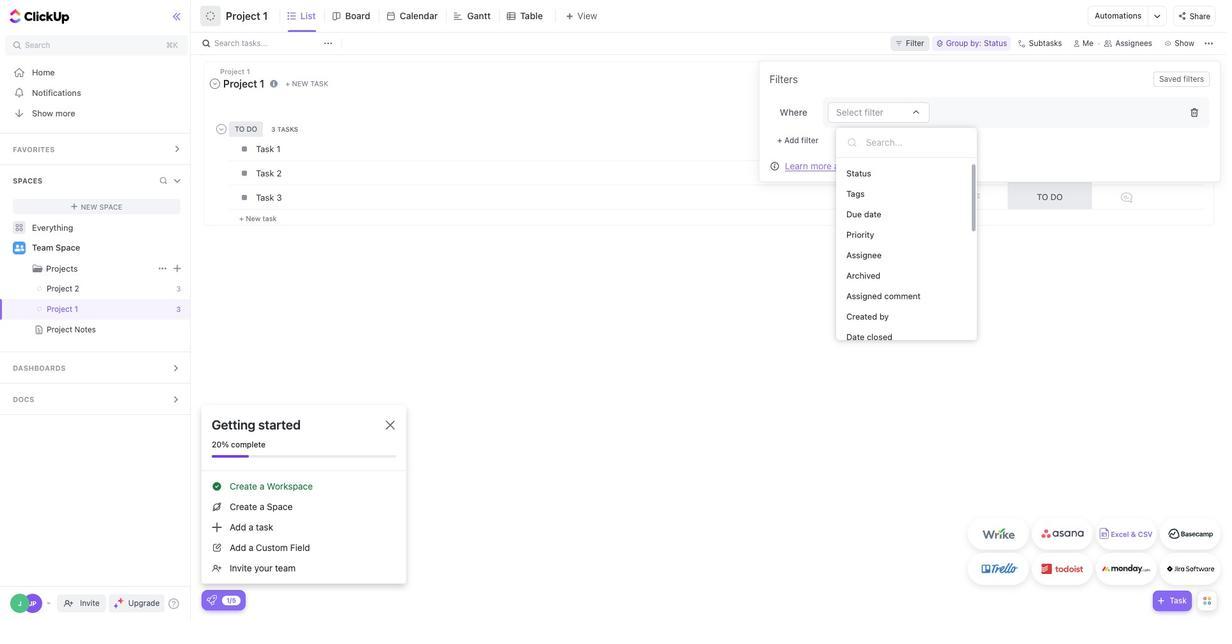 Task type: vqa. For each thing, say whether or not it's contained in the screenshot.
The 2 in the Project 2 link
yes



Task type: describe. For each thing, give the bounding box(es) containing it.
invite for invite
[[80, 599, 100, 609]]

due
[[846, 209, 862, 219]]

filter inside dropdown button
[[865, 107, 884, 118]]

1 projects link from the left
[[1, 259, 155, 279]]

dashboards
[[13, 364, 66, 372]]

list link
[[300, 0, 321, 32]]

task 3 link
[[253, 187, 813, 208]]

favorites
[[13, 145, 55, 154]]

2 projects link from the left
[[46, 259, 155, 279]]

1 for the ‎task 1 'link' at the top of page
[[277, 144, 281, 154]]

created by
[[846, 311, 889, 321]]

workspace
[[267, 481, 313, 492]]

select filter
[[836, 107, 884, 118]]

automations
[[1095, 11, 1142, 20]]

more for learn
[[811, 160, 832, 171]]

me
[[1083, 38, 1094, 48]]

1 for project 1 button
[[263, 10, 268, 22]]

create a space
[[230, 502, 293, 513]]

‎task 2
[[256, 168, 282, 178]]

calendar link
[[400, 0, 443, 32]]

project 2 link
[[0, 279, 168, 299]]

project for the project notes link
[[47, 325, 72, 335]]

0 vertical spatial add
[[785, 136, 799, 145]]

everything
[[32, 222, 73, 233]]

date
[[864, 209, 881, 219]]

a for custom
[[249, 543, 253, 553]]

list info image
[[270, 80, 278, 88]]

assignees
[[1116, 38, 1153, 48]]

custom
[[256, 543, 288, 553]]

learn more about filters
[[785, 160, 884, 171]]

3 inside task 3 link
[[277, 192, 282, 203]]

select
[[836, 107, 862, 118]]

add for add a custom field
[[230, 543, 246, 553]]

add a task
[[230, 522, 273, 533]]

project 1 inside button
[[226, 10, 268, 22]]

list
[[300, 10, 316, 21]]

show more
[[32, 108, 75, 118]]

notes
[[75, 325, 96, 335]]

search for search
[[25, 40, 50, 50]]

2 vertical spatial space
[[267, 502, 293, 513]]

team space link
[[32, 238, 182, 259]]

excel
[[1111, 531, 1129, 539]]

onboarding checklist button element
[[207, 596, 217, 606]]

a for space
[[260, 502, 264, 513]]

your
[[254, 563, 273, 574]]

2 vertical spatial new
[[246, 214, 261, 223]]

created
[[846, 311, 877, 321]]

select filter button
[[828, 102, 930, 123]]

project inside button
[[226, 10, 260, 22]]

comment
[[884, 291, 921, 301]]

hide closed
[[1154, 71, 1201, 79]]

‎task for ‎task 2
[[256, 168, 274, 178]]

archived
[[846, 270, 880, 281]]

getting started
[[212, 418, 301, 433]]

0 vertical spatial task
[[310, 80, 328, 88]]

+ add filter
[[777, 136, 819, 145]]

date
[[846, 332, 864, 342]]

‎task 1 link
[[253, 138, 813, 160]]

‎task for ‎task 1
[[256, 144, 274, 154]]

Search... text field
[[866, 133, 966, 152]]

board
[[345, 10, 370, 21]]

team
[[275, 563, 296, 574]]

1 vertical spatial +
[[777, 136, 782, 145]]

date closed
[[846, 332, 892, 342]]

status
[[846, 168, 871, 178]]

field
[[290, 543, 310, 553]]

1/5
[[227, 597, 236, 604]]

3 for project 2
[[176, 285, 181, 293]]

table link
[[520, 0, 548, 32]]

1 vertical spatial task
[[263, 214, 277, 223]]

1 horizontal spatial + new task
[[286, 80, 328, 88]]

saved filters
[[1159, 74, 1204, 84]]

notifications
[[32, 87, 81, 98]]

gantt
[[467, 10, 491, 21]]

upgrade
[[128, 599, 160, 609]]

new space
[[81, 203, 122, 211]]

0 horizontal spatial filters
[[860, 160, 884, 171]]

assignee
[[846, 250, 882, 260]]

invite your team
[[230, 563, 296, 574]]

0 vertical spatial +
[[286, 80, 290, 88]]

by
[[879, 311, 889, 321]]

create for create a space
[[230, 502, 257, 513]]

assigned comment
[[846, 291, 921, 301]]

filter button
[[891, 36, 930, 51]]

project 1 inside sidebar navigation
[[47, 305, 78, 314]]



Task type: locate. For each thing, give the bounding box(es) containing it.
0 vertical spatial invite
[[230, 563, 252, 574]]

‎task up ‎task 2
[[256, 144, 274, 154]]

3 for project 1
[[176, 305, 181, 314]]

add
[[785, 136, 799, 145], [230, 522, 246, 533], [230, 543, 246, 553]]

0 vertical spatial 1
[[263, 10, 268, 22]]

tasks...
[[242, 38, 268, 48]]

space up projects on the left top of page
[[56, 243, 80, 253]]

project
[[226, 10, 260, 22], [47, 284, 72, 294], [47, 305, 72, 314], [47, 325, 72, 335]]

table
[[520, 10, 543, 21]]

a down create a space
[[249, 522, 253, 533]]

1 vertical spatial add
[[230, 522, 246, 533]]

close image
[[386, 421, 395, 430]]

upgrade link
[[109, 595, 165, 613]]

closed down 'by'
[[867, 332, 892, 342]]

2 horizontal spatial space
[[267, 502, 293, 513]]

20%
[[212, 440, 229, 450]]

project 1 up search tasks...
[[226, 10, 268, 22]]

projects link up project 2
[[1, 259, 155, 279]]

add a custom field
[[230, 543, 310, 553]]

0 vertical spatial + new task
[[286, 80, 328, 88]]

0 horizontal spatial search
[[25, 40, 50, 50]]

new down task 3
[[246, 214, 261, 223]]

more
[[55, 108, 75, 118], [811, 160, 832, 171]]

excel & csv link
[[1096, 518, 1157, 550]]

filter
[[865, 107, 884, 118], [801, 136, 819, 145]]

1 horizontal spatial task
[[1170, 596, 1187, 606]]

show
[[32, 108, 53, 118]]

closed right hide
[[1173, 71, 1201, 79]]

1 vertical spatial ‎task
[[256, 168, 274, 178]]

task right list info icon
[[310, 80, 328, 88]]

+ new task right list info icon
[[286, 80, 328, 88]]

1 horizontal spatial project 1
[[226, 10, 268, 22]]

a
[[260, 481, 264, 492], [260, 502, 264, 513], [249, 522, 253, 533], [249, 543, 253, 553]]

user friends image
[[14, 244, 24, 252]]

2 vertical spatial +
[[239, 214, 244, 223]]

1 vertical spatial new
[[81, 203, 97, 211]]

closed inside hide closed button
[[1173, 71, 1201, 79]]

where
[[780, 107, 808, 118]]

1 horizontal spatial new
[[246, 214, 261, 223]]

project down project 2
[[47, 305, 72, 314]]

add up learn at right
[[785, 136, 799, 145]]

‎task 1
[[256, 144, 281, 154]]

0 vertical spatial filters
[[1184, 74, 1204, 84]]

due date
[[846, 209, 881, 219]]

0 horizontal spatial 2
[[75, 284, 79, 294]]

projects
[[46, 264, 78, 274]]

1 horizontal spatial invite
[[230, 563, 252, 574]]

0 vertical spatial 3
[[277, 192, 282, 203]]

share
[[1190, 11, 1211, 21]]

more inside sidebar navigation
[[55, 108, 75, 118]]

0 vertical spatial more
[[55, 108, 75, 118]]

1 ‎task from the top
[[256, 144, 274, 154]]

hide closed button
[[1141, 68, 1204, 81]]

started
[[258, 418, 301, 433]]

more down notifications
[[55, 108, 75, 118]]

0 vertical spatial new
[[292, 80, 308, 88]]

hide
[[1154, 71, 1171, 79]]

1 horizontal spatial closed
[[1173, 71, 1201, 79]]

new
[[292, 80, 308, 88], [81, 203, 97, 211], [246, 214, 261, 223]]

search for search tasks...
[[214, 38, 240, 48]]

complete
[[231, 440, 266, 450]]

1 vertical spatial create
[[230, 502, 257, 513]]

1 horizontal spatial more
[[811, 160, 832, 171]]

everything link
[[0, 218, 194, 238]]

team space
[[32, 243, 80, 253]]

closed for date closed
[[867, 332, 892, 342]]

2 vertical spatial add
[[230, 543, 246, 553]]

task
[[256, 192, 274, 203], [1170, 596, 1187, 606]]

2 vertical spatial 3
[[176, 305, 181, 314]]

‎task 2 link
[[253, 162, 813, 184]]

learn more about filters link
[[785, 160, 884, 171]]

1 vertical spatial 1
[[277, 144, 281, 154]]

1 horizontal spatial 2
[[277, 168, 282, 178]]

a down create a workspace
[[260, 502, 264, 513]]

2 up task 3
[[277, 168, 282, 178]]

invite for invite your team
[[230, 563, 252, 574]]

project 1 down project 2
[[47, 305, 78, 314]]

‎task down ‎task 1
[[256, 168, 274, 178]]

1 inside button
[[263, 10, 268, 22]]

about
[[834, 160, 858, 171]]

task 3
[[256, 192, 282, 203]]

invite inside sidebar navigation
[[80, 599, 100, 609]]

0 vertical spatial task
[[256, 192, 274, 203]]

0 vertical spatial create
[[230, 481, 257, 492]]

space for new space
[[99, 203, 122, 211]]

closed for hide closed
[[1173, 71, 1201, 79]]

1 horizontal spatial space
[[99, 203, 122, 211]]

0 horizontal spatial space
[[56, 243, 80, 253]]

space for team space
[[56, 243, 80, 253]]

2 horizontal spatial +
[[777, 136, 782, 145]]

Search tasks... text field
[[214, 35, 321, 52]]

assignees button
[[1099, 36, 1158, 51]]

gantt link
[[467, 0, 496, 32]]

1 up search tasks... text field
[[263, 10, 268, 22]]

2 vertical spatial task
[[256, 522, 273, 533]]

new inside sidebar navigation
[[81, 203, 97, 211]]

1 vertical spatial filter
[[801, 136, 819, 145]]

project for 'project 1' link
[[47, 305, 72, 314]]

search
[[214, 38, 240, 48], [25, 40, 50, 50]]

filter
[[906, 38, 924, 48]]

invite left your
[[230, 563, 252, 574]]

+ new task
[[286, 80, 328, 88], [239, 214, 277, 223]]

project for project 2 link
[[47, 284, 72, 294]]

2 ‎task from the top
[[256, 168, 274, 178]]

0 horizontal spatial 1
[[75, 305, 78, 314]]

1 horizontal spatial 1
[[263, 10, 268, 22]]

0 vertical spatial space
[[99, 203, 122, 211]]

create up create a space
[[230, 481, 257, 492]]

a for workspace
[[260, 481, 264, 492]]

‎task inside the ‎task 1 'link'
[[256, 144, 274, 154]]

create
[[230, 481, 257, 492], [230, 502, 257, 513]]

getting
[[212, 418, 255, 433]]

0 vertical spatial 2
[[277, 168, 282, 178]]

0 horizontal spatial new
[[81, 203, 97, 211]]

1 horizontal spatial filter
[[865, 107, 884, 118]]

2 vertical spatial 1
[[75, 305, 78, 314]]

filters right about
[[860, 160, 884, 171]]

more right learn at right
[[811, 160, 832, 171]]

task for task
[[1170, 596, 1187, 606]]

learn
[[785, 160, 808, 171]]

more for show
[[55, 108, 75, 118]]

2 horizontal spatial new
[[292, 80, 308, 88]]

1 vertical spatial 3
[[176, 285, 181, 293]]

project 2
[[47, 284, 79, 294]]

csv
[[1138, 531, 1153, 539]]

team
[[32, 243, 53, 253]]

1 vertical spatial project 1
[[47, 305, 78, 314]]

0 horizontal spatial filter
[[801, 136, 819, 145]]

tags
[[846, 188, 865, 199]]

search left tasks...
[[214, 38, 240, 48]]

0 horizontal spatial closed
[[867, 332, 892, 342]]

‎task
[[256, 144, 274, 154], [256, 168, 274, 178]]

1 vertical spatial invite
[[80, 599, 100, 609]]

a for task
[[249, 522, 253, 533]]

0 horizontal spatial + new task
[[239, 214, 277, 223]]

1 vertical spatial filters
[[860, 160, 884, 171]]

invite left upgrade link
[[80, 599, 100, 609]]

1 inside 'link'
[[277, 144, 281, 154]]

0 vertical spatial project 1
[[226, 10, 268, 22]]

2 create from the top
[[230, 502, 257, 513]]

calendar
[[400, 10, 438, 21]]

project 1
[[226, 10, 268, 22], [47, 305, 78, 314]]

add for add a task
[[230, 522, 246, 533]]

a down add a task
[[249, 543, 253, 553]]

1 vertical spatial closed
[[867, 332, 892, 342]]

1 horizontal spatial +
[[286, 80, 290, 88]]

add down add a task
[[230, 543, 246, 553]]

create up add a task
[[230, 502, 257, 513]]

excel & csv
[[1111, 531, 1153, 539]]

0 horizontal spatial invite
[[80, 599, 100, 609]]

add down create a space
[[230, 522, 246, 533]]

home link
[[0, 62, 194, 83]]

new up everything "link"
[[81, 203, 97, 211]]

2 for project 2
[[75, 284, 79, 294]]

0 horizontal spatial task
[[256, 192, 274, 203]]

space inside team space link
[[56, 243, 80, 253]]

notifications link
[[0, 83, 194, 103]]

project down projects on the left top of page
[[47, 284, 72, 294]]

closed
[[1173, 71, 1201, 79], [867, 332, 892, 342]]

1 up ‎task 2
[[277, 144, 281, 154]]

1 up project notes
[[75, 305, 78, 314]]

0 vertical spatial closed
[[1173, 71, 1201, 79]]

+ new task down task 3
[[239, 214, 277, 223]]

favorites button
[[0, 134, 194, 164]]

⌘k
[[166, 40, 178, 50]]

1 vertical spatial + new task
[[239, 214, 277, 223]]

project 1 button
[[221, 2, 268, 30]]

2
[[277, 168, 282, 178], [75, 284, 79, 294]]

project up search tasks...
[[226, 10, 260, 22]]

filters right saved
[[1184, 74, 1204, 84]]

1 create from the top
[[230, 481, 257, 492]]

onboarding checklist button image
[[207, 596, 217, 606]]

space down create a workspace
[[267, 502, 293, 513]]

filter up learn at right
[[801, 136, 819, 145]]

a up create a space
[[260, 481, 264, 492]]

0 horizontal spatial more
[[55, 108, 75, 118]]

search inside sidebar navigation
[[25, 40, 50, 50]]

sidebar navigation
[[0, 0, 194, 621]]

automations button
[[1089, 6, 1148, 26]]

task for task 3
[[256, 192, 274, 203]]

me button
[[1069, 36, 1099, 51]]

1 inside sidebar navigation
[[75, 305, 78, 314]]

project notes link
[[0, 320, 168, 340]]

1 vertical spatial more
[[811, 160, 832, 171]]

docs
[[13, 395, 34, 404]]

2 for ‎task 2
[[277, 168, 282, 178]]

project 1 link
[[0, 299, 168, 320]]

create a workspace
[[230, 481, 313, 492]]

project notes
[[47, 325, 96, 335]]

share button
[[1174, 6, 1216, 26]]

0 horizontal spatial project 1
[[47, 305, 78, 314]]

2 horizontal spatial 1
[[277, 144, 281, 154]]

create for create a workspace
[[230, 481, 257, 492]]

1 horizontal spatial search
[[214, 38, 240, 48]]

2 inside sidebar navigation
[[75, 284, 79, 294]]

0 vertical spatial filter
[[865, 107, 884, 118]]

‎task inside ‎task 2 link
[[256, 168, 274, 178]]

search up home
[[25, 40, 50, 50]]

3
[[277, 192, 282, 203], [176, 285, 181, 293], [176, 305, 181, 314]]

0 horizontal spatial +
[[239, 214, 244, 223]]

new right list info icon
[[292, 80, 308, 88]]

filter right select
[[865, 107, 884, 118]]

project left notes
[[47, 325, 72, 335]]

1 vertical spatial task
[[1170, 596, 1187, 606]]

assigned
[[846, 291, 882, 301]]

search tasks...
[[214, 38, 268, 48]]

board link
[[345, 0, 375, 32]]

space up everything "link"
[[99, 203, 122, 211]]

home
[[32, 67, 55, 77]]

projects link down everything "link"
[[46, 259, 155, 279]]

1 vertical spatial space
[[56, 243, 80, 253]]

2 up 'project 1' link
[[75, 284, 79, 294]]

task down task 3
[[263, 214, 277, 223]]

0 vertical spatial ‎task
[[256, 144, 274, 154]]

space
[[99, 203, 122, 211], [56, 243, 80, 253], [267, 502, 293, 513]]

1 vertical spatial 2
[[75, 284, 79, 294]]

projects link
[[1, 259, 155, 279], [46, 259, 155, 279]]

1 horizontal spatial filters
[[1184, 74, 1204, 84]]

saved
[[1159, 74, 1181, 84]]

task down create a space
[[256, 522, 273, 533]]



